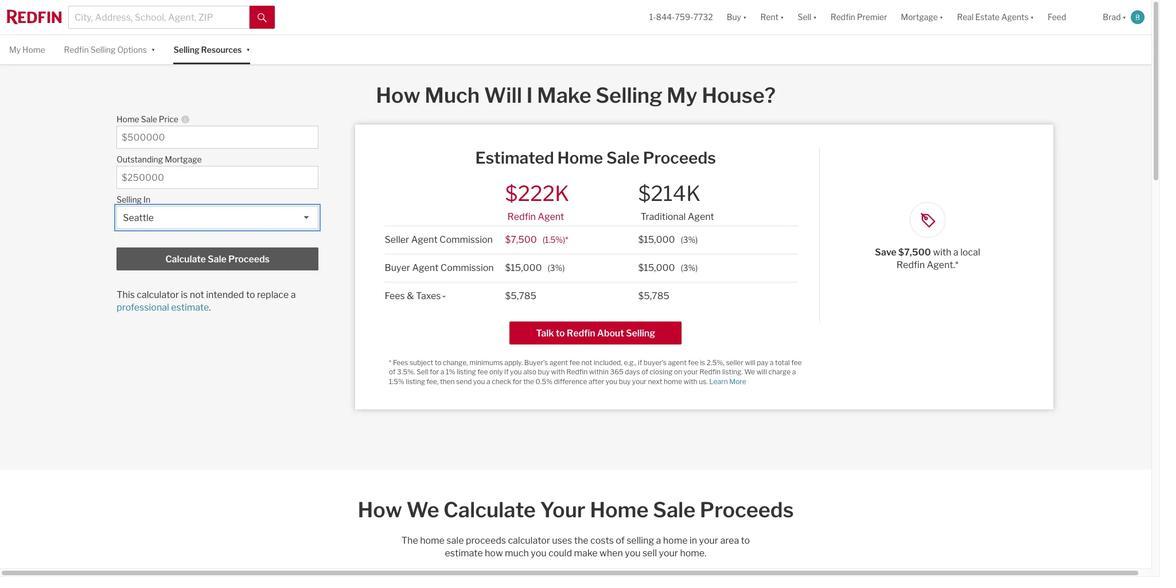 Task type: locate. For each thing, give the bounding box(es) containing it.
1 vertical spatial buy
[[619, 377, 631, 386]]

intended
[[206, 290, 244, 300]]

calculator up professional estimate link
[[137, 290, 179, 300]]

home inside * fees subject to change, minimums apply. buyer's agent fee not included, e.g., if buyer's agent fee is 2.5%, seller will pay a total fee of 3.5%. sell for a 1% listing fee only if you also buy with redfin within 365 days of closing on your redfin listing. we will charge a 1.5% listing fee, then send you a check for the 0.5% difference after you buy your next home with us.
[[664, 377, 683, 386]]

0 horizontal spatial with
[[552, 368, 565, 376]]

to inside * fees subject to change, minimums apply. buyer's agent fee not included, e.g., if buyer's agent fee is 2.5%, seller will pay a total fee of 3.5%. sell for a 1% listing fee only if you also buy with redfin within 365 days of closing on your redfin listing. we will charge a 1.5% listing fee, then send you a check for the 0.5% difference after you buy your next home with us.
[[435, 358, 442, 367]]

buy
[[538, 368, 550, 376], [619, 377, 631, 386]]

1 horizontal spatial we
[[745, 368, 756, 376]]

1 vertical spatial is
[[701, 358, 706, 367]]

buy down days
[[619, 377, 631, 386]]

mortgage left real
[[902, 12, 939, 22]]

1 vertical spatial how
[[358, 497, 403, 523]]

a right replace
[[291, 290, 296, 300]]

with up the difference
[[552, 368, 565, 376]]

1 vertical spatial estimate
[[445, 548, 483, 559]]

for
[[430, 368, 439, 376], [513, 377, 522, 386]]

outstanding mortgage element
[[117, 149, 313, 166]]

▾ right buy
[[744, 12, 747, 22]]

0 vertical spatial with
[[934, 247, 952, 258]]

mortgage up outstanding mortgage text box
[[165, 155, 202, 164]]

the inside the home sale proceeds calculator uses the costs of selling a home in your area to estimate how much you could make when you sell your home.
[[575, 535, 589, 546]]

agent right traditional
[[688, 211, 715, 222]]

buyer
[[385, 262, 411, 273]]

make
[[574, 548, 598, 559]]

a left 1% on the bottom of page
[[441, 368, 445, 376]]

a right pay
[[770, 358, 774, 367]]

of right days
[[642, 368, 649, 376]]

if
[[638, 358, 643, 367], [505, 368, 509, 376]]

will
[[745, 358, 756, 367], [757, 368, 768, 376]]

talk to redfin about selling
[[536, 328, 656, 339]]

listing down the 3.5%.
[[406, 377, 425, 386]]

calculator inside this calculator is not intended to replace a professional estimate .
[[137, 290, 179, 300]]

not
[[190, 290, 204, 300], [582, 358, 593, 367]]

calculator
[[137, 290, 179, 300], [508, 535, 551, 546]]

fees left &
[[385, 290, 405, 301]]

estimated home sale proceeds
[[476, 148, 717, 168]]

1 vertical spatial sell
[[417, 368, 429, 376]]

0 horizontal spatial we
[[407, 497, 439, 523]]

estimate down intended
[[171, 302, 209, 313]]

how up the the
[[358, 497, 403, 523]]

7732
[[694, 12, 713, 22]]

1 vertical spatial *
[[389, 358, 392, 367]]

▾ left real
[[940, 12, 944, 22]]

to right talk
[[556, 328, 565, 339]]

sell right rent ▾
[[798, 12, 812, 22]]

within
[[590, 368, 609, 376]]

taxes
[[416, 290, 441, 301]]

your right in
[[700, 535, 719, 546]]

commission for buyer agent commission
[[441, 262, 494, 273]]

0 horizontal spatial $7,500
[[506, 234, 537, 245]]

1 horizontal spatial agent
[[669, 358, 687, 367]]

2 horizontal spatial of
[[642, 368, 649, 376]]

commission up the buyer agent commission
[[440, 234, 493, 245]]

buy
[[727, 12, 742, 22]]

▾ right rent
[[781, 12, 785, 22]]

apply.
[[505, 358, 523, 367]]

how left much
[[376, 83, 421, 108]]

buy ▾
[[727, 12, 747, 22]]

0 horizontal spatial will
[[745, 358, 756, 367]]

1 horizontal spatial estimate
[[445, 548, 483, 559]]

you down 365
[[606, 377, 618, 386]]

to right area
[[742, 535, 751, 546]]

sale inside button
[[208, 254, 227, 265]]

1 horizontal spatial of
[[616, 535, 625, 546]]

$5,785
[[506, 290, 537, 301], [639, 290, 670, 301]]

1 horizontal spatial mortgage
[[902, 12, 939, 22]]

1 vertical spatial not
[[582, 358, 593, 367]]

1 vertical spatial will
[[757, 368, 768, 376]]

0 vertical spatial mortgage
[[902, 12, 939, 22]]

premier
[[858, 12, 888, 22]]

you
[[510, 368, 522, 376], [474, 377, 485, 386], [606, 377, 618, 386], [531, 548, 547, 559], [625, 548, 641, 559]]

1 vertical spatial for
[[513, 377, 522, 386]]

1 agent from the left
[[550, 358, 568, 367]]

1 horizontal spatial is
[[701, 358, 706, 367]]

will left pay
[[745, 358, 756, 367]]

not up the within
[[582, 358, 593, 367]]

redfin up the difference
[[567, 368, 588, 376]]

of
[[389, 368, 396, 376], [642, 368, 649, 376], [616, 535, 625, 546]]

then
[[440, 377, 455, 386]]

0 horizontal spatial for
[[430, 368, 439, 376]]

days
[[625, 368, 641, 376]]

&
[[407, 290, 414, 301]]

calculator up much
[[508, 535, 551, 546]]

0 horizontal spatial buy
[[538, 368, 550, 376]]

▾ inside real estate agents ▾ link
[[1031, 12, 1035, 22]]

agent.*
[[928, 260, 959, 271]]

2.5%,
[[707, 358, 725, 367]]

agent right seller
[[411, 234, 438, 245]]

professional estimate link
[[117, 302, 209, 313]]

sell inside * fees subject to change, minimums apply. buyer's agent fee not included, e.g., if buyer's agent fee is 2.5%, seller will pay a total fee of 3.5%. sell for a 1% listing fee only if you also buy with redfin within 365 days of closing on your redfin listing. we will charge a 1.5% listing fee, then send you a check for the 0.5% difference after you buy your next home with us.
[[417, 368, 429, 376]]

your
[[684, 368, 699, 376], [633, 377, 647, 386], [700, 535, 719, 546], [659, 548, 679, 559]]

1-844-759-7732 link
[[650, 12, 713, 22]]

▾ inside sell ▾ dropdown button
[[814, 12, 817, 22]]

1 horizontal spatial calculator
[[508, 535, 551, 546]]

home down on
[[664, 377, 683, 386]]

▾ inside selling resources ▾
[[247, 44, 250, 54]]

1 vertical spatial commission
[[441, 262, 494, 273]]

rent ▾ button
[[754, 0, 791, 34]]

closing
[[650, 368, 673, 376]]

2 vertical spatial with
[[684, 377, 698, 386]]

will down pay
[[757, 368, 768, 376]]

2 agent from the left
[[669, 358, 687, 367]]

if right the e.g., at the bottom right
[[638, 358, 643, 367]]

Outstanding Mortgage text field
[[122, 172, 313, 183]]

fee down minimums
[[478, 368, 488, 376]]

0 horizontal spatial *
[[389, 358, 392, 367]]

1 vertical spatial if
[[505, 368, 509, 376]]

agent inside $222k redfin agent
[[538, 211, 565, 222]]

2 horizontal spatial with
[[934, 247, 952, 258]]

how we calculate your home sale proceeds
[[358, 497, 794, 523]]

sell inside dropdown button
[[798, 12, 812, 22]]

agent up (1.5%)
[[538, 211, 565, 222]]

0 vertical spatial $7,500
[[506, 234, 537, 245]]

to inside this calculator is not intended to replace a professional estimate .
[[246, 290, 255, 300]]

0 vertical spatial proceeds
[[643, 148, 717, 168]]

for right check
[[513, 377, 522, 386]]

the down also
[[524, 377, 534, 386]]

0 vertical spatial calculate
[[165, 254, 206, 265]]

agent up the difference
[[550, 358, 568, 367]]

mortgage inside mortgage ▾ dropdown button
[[902, 12, 939, 22]]

1 horizontal spatial not
[[582, 358, 593, 367]]

1 horizontal spatial *
[[566, 235, 569, 244]]

we up more
[[745, 368, 756, 376]]

learn
[[710, 377, 728, 386]]

of up when
[[616, 535, 625, 546]]

0 vertical spatial how
[[376, 83, 421, 108]]

you down the apply.
[[510, 368, 522, 376]]

0 vertical spatial if
[[638, 358, 643, 367]]

0 horizontal spatial calculate
[[165, 254, 206, 265]]

0 vertical spatial not
[[190, 290, 204, 300]]

365
[[610, 368, 624, 376]]

more
[[730, 377, 747, 386]]

1 vertical spatial proceeds
[[228, 254, 270, 265]]

selling
[[91, 45, 116, 55], [174, 45, 200, 55], [596, 83, 663, 108], [117, 195, 142, 205], [626, 328, 656, 339]]

redfin selling options ▾
[[64, 44, 155, 55]]

1-
[[650, 12, 657, 22]]

you left could
[[531, 548, 547, 559]]

of up 1.5%
[[389, 368, 396, 376]]

0 vertical spatial commission
[[440, 234, 493, 245]]

1 horizontal spatial for
[[513, 377, 522, 386]]

buy up 0.5%
[[538, 368, 550, 376]]

a down only
[[487, 377, 491, 386]]

fees & taxes
[[385, 290, 441, 301]]

0 horizontal spatial not
[[190, 290, 204, 300]]

0 vertical spatial calculator
[[137, 290, 179, 300]]

▾ right brad
[[1123, 12, 1127, 22]]

you down selling
[[625, 548, 641, 559]]

for up fee,
[[430, 368, 439, 376]]

proceeds up $214k
[[643, 148, 717, 168]]

sell ▾
[[798, 12, 817, 22]]

$214k traditional agent
[[639, 181, 715, 222]]

options
[[117, 45, 147, 55]]

we inside * fees subject to change, minimums apply. buyer's agent fee not included, e.g., if buyer's agent fee is 2.5%, seller will pay a total fee of 3.5%. sell for a 1% listing fee only if you also buy with redfin within 365 days of closing on your redfin listing. we will charge a 1.5% listing fee, then send you a check for the 0.5% difference after you buy your next home with us.
[[745, 368, 756, 376]]

this calculator is not intended to replace a professional estimate .
[[117, 290, 296, 313]]

with left us.
[[684, 377, 698, 386]]

send
[[457, 377, 472, 386]]

0 vertical spatial buy
[[538, 368, 550, 376]]

redfin down 2.5%,
[[700, 368, 721, 376]]

minimums
[[470, 358, 503, 367]]

1 vertical spatial $7,500
[[899, 247, 932, 258]]

is up professional estimate link
[[181, 290, 188, 300]]

0 horizontal spatial $5,785
[[506, 290, 537, 301]]

0 horizontal spatial mortgage
[[165, 155, 202, 164]]

0 vertical spatial estimate
[[171, 302, 209, 313]]

fees up the 3.5%.
[[393, 358, 408, 367]]

a inside with a local redfin agent.*
[[954, 247, 959, 258]]

agent up on
[[669, 358, 687, 367]]

0 vertical spatial sell
[[798, 12, 812, 22]]

1 vertical spatial listing
[[406, 377, 425, 386]]

1 horizontal spatial $7,500
[[899, 247, 932, 258]]

to right subject
[[435, 358, 442, 367]]

my home link
[[9, 35, 45, 64]]

home
[[22, 45, 45, 55], [117, 114, 139, 124], [558, 148, 604, 168], [590, 497, 649, 523]]

0 horizontal spatial is
[[181, 290, 188, 300]]

of inside the home sale proceeds calculator uses the costs of selling a home in your area to estimate how much you could make when you sell your home.
[[616, 535, 625, 546]]

1 vertical spatial the
[[575, 535, 589, 546]]

0 vertical spatial the
[[524, 377, 534, 386]]

to left replace
[[246, 290, 255, 300]]

we
[[745, 368, 756, 376], [407, 497, 439, 523]]

how for how much will i make selling my house?
[[376, 83, 421, 108]]

redfin right my home
[[64, 45, 89, 55]]

▾ inside mortgage ▾ dropdown button
[[940, 12, 944, 22]]

commission for seller agent commission
[[440, 234, 493, 245]]

▾ right resources
[[247, 44, 250, 54]]

redfin inside with a local redfin agent.*
[[897, 260, 926, 271]]

mortgage
[[902, 12, 939, 22], [165, 155, 202, 164]]

is
[[181, 290, 188, 300], [701, 358, 706, 367]]

▾ right agents
[[1031, 12, 1035, 22]]

1 vertical spatial calculator
[[508, 535, 551, 546]]

0 vertical spatial we
[[745, 368, 756, 376]]

redfin
[[831, 12, 856, 22], [64, 45, 89, 55], [508, 211, 536, 222], [897, 260, 926, 271], [567, 328, 596, 339], [567, 368, 588, 376], [700, 368, 721, 376]]

redfin left about
[[567, 328, 596, 339]]

0 horizontal spatial estimate
[[171, 302, 209, 313]]

calculate up this calculator is not intended to replace a professional estimate .
[[165, 254, 206, 265]]

sell down subject
[[417, 368, 429, 376]]

a inside this calculator is not intended to replace a professional estimate .
[[291, 290, 296, 300]]

is left 2.5%,
[[701, 358, 706, 367]]

$7,500 right save
[[899, 247, 932, 258]]

how
[[376, 83, 421, 108], [358, 497, 403, 523]]

1 horizontal spatial $5,785
[[639, 290, 670, 301]]

0 horizontal spatial agent
[[550, 358, 568, 367]]

if right only
[[505, 368, 509, 376]]

0 vertical spatial *
[[566, 235, 569, 244]]

estimate down sale
[[445, 548, 483, 559]]

0 vertical spatial will
[[745, 358, 756, 367]]

traditional
[[641, 211, 686, 222]]

1 horizontal spatial with
[[684, 377, 698, 386]]

could
[[549, 548, 572, 559]]

the up make
[[575, 535, 589, 546]]

how
[[485, 548, 503, 559]]

real
[[958, 12, 974, 22]]

0 horizontal spatial the
[[524, 377, 534, 386]]

a left local
[[954, 247, 959, 258]]

0 vertical spatial is
[[181, 290, 188, 300]]

1 horizontal spatial calculate
[[444, 497, 536, 523]]

1 vertical spatial we
[[407, 497, 439, 523]]

proceeds up area
[[700, 497, 794, 523]]

0 horizontal spatial calculator
[[137, 290, 179, 300]]

i
[[527, 83, 533, 108]]

1 vertical spatial my
[[667, 83, 698, 108]]

a up sell
[[657, 535, 662, 546]]

$15,000 (3%)
[[639, 234, 698, 245], [506, 262, 565, 273], [639, 262, 698, 273]]

* up 1.5%
[[389, 358, 392, 367]]

agents
[[1002, 12, 1029, 22]]

$7,500 left (1.5%)
[[506, 234, 537, 245]]

City, Address, School, Agent, ZIP search field
[[68, 6, 250, 29]]

$7,500 (1.5%) *
[[506, 234, 569, 245]]

0 vertical spatial my
[[9, 45, 21, 55]]

proceeds inside button
[[228, 254, 270, 265]]

we up the the
[[407, 497, 439, 523]]

redfin down save $7,500
[[897, 260, 926, 271]]

1 vertical spatial fees
[[393, 358, 408, 367]]

▾ inside rent ▾ dropdown button
[[781, 12, 785, 22]]

1 horizontal spatial sell
[[798, 12, 812, 22]]

1 horizontal spatial buy
[[619, 377, 631, 386]]

proceeds up intended
[[228, 254, 270, 265]]

buyer's
[[644, 358, 667, 367]]

listing.
[[723, 368, 743, 376]]

the home sale proceeds calculator uses the costs of selling a home in your area to estimate how much you could make when you sell your home.
[[402, 535, 751, 559]]

to inside the home sale proceeds calculator uses the costs of selling a home in your area to estimate how much you could make when you sell your home.
[[742, 535, 751, 546]]

1 vertical spatial mortgage
[[165, 155, 202, 164]]

▾ right the options
[[152, 44, 155, 54]]

▾ right rent ▾
[[814, 12, 817, 22]]

not left intended
[[190, 290, 204, 300]]

subject
[[410, 358, 434, 367]]

costs
[[591, 535, 614, 546]]

listing up send
[[457, 368, 476, 376]]

calculate up proceeds at the left
[[444, 497, 536, 523]]

0 horizontal spatial sell
[[417, 368, 429, 376]]

redfin up $7,500 (1.5%) *
[[508, 211, 536, 222]]

2 $5,785 from the left
[[639, 290, 670, 301]]

professional
[[117, 302, 169, 313]]

2 vertical spatial proceeds
[[700, 497, 794, 523]]

redfin left premier
[[831, 12, 856, 22]]

estimate inside the home sale proceeds calculator uses the costs of selling a home in your area to estimate how much you could make when you sell your home.
[[445, 548, 483, 559]]

proceeds
[[643, 148, 717, 168], [228, 254, 270, 265], [700, 497, 794, 523]]

home right the the
[[420, 535, 445, 546]]

with up agent.*
[[934, 247, 952, 258]]

sale
[[141, 114, 157, 124], [607, 148, 640, 168], [208, 254, 227, 265], [653, 497, 696, 523]]

1 horizontal spatial the
[[575, 535, 589, 546]]

0 vertical spatial listing
[[457, 368, 476, 376]]

* down $222k redfin agent
[[566, 235, 569, 244]]

commission down seller agent commission
[[441, 262, 494, 273]]



Task type: describe. For each thing, give the bounding box(es) containing it.
real estate agents ▾ link
[[958, 0, 1035, 34]]

after
[[589, 377, 605, 386]]

$15,000 (3%) for $15,000
[[639, 262, 698, 273]]

home.
[[681, 548, 707, 559]]

my home
[[9, 45, 45, 55]]

a inside the home sale proceeds calculator uses the costs of selling a home in your area to estimate how much you could make when you sell your home.
[[657, 535, 662, 546]]

mortgage ▾
[[902, 12, 944, 22]]

* inside $7,500 (1.5%) *
[[566, 235, 569, 244]]

your
[[540, 497, 586, 523]]

buyer agent commission
[[385, 262, 494, 273]]

the inside * fees subject to change, minimums apply. buyer's agent fee not included, e.g., if buyer's agent fee is 2.5%, seller will pay a total fee of 3.5%. sell for a 1% listing fee only if you also buy with redfin within 365 days of closing on your redfin listing. we will charge a 1.5% listing fee, then send you a check for the 0.5% difference after you buy your next home with us.
[[524, 377, 534, 386]]

outstanding mortgage
[[117, 155, 202, 164]]

redfin inside 'redfin selling options ▾'
[[64, 45, 89, 55]]

1 horizontal spatial my
[[667, 83, 698, 108]]

0 horizontal spatial my
[[9, 45, 21, 55]]

seller
[[727, 358, 744, 367]]

fee,
[[427, 377, 439, 386]]

sell ▾ button
[[791, 0, 824, 34]]

Home Sale Price text field
[[122, 132, 313, 143]]

seattle
[[123, 213, 154, 223]]

$222k
[[506, 181, 570, 206]]

selling resources link
[[174, 35, 242, 64]]

* fees subject to change, minimums apply. buyer's agent fee not included, e.g., if buyer's agent fee is 2.5%, seller will pay a total fee of 3.5%. sell for a 1% listing fee only if you also buy with redfin within 365 days of closing on your redfin listing. we will charge a 1.5% listing fee, then send you a check for the 0.5% difference after you buy your next home with us.
[[389, 358, 802, 386]]

calculator inside the home sale proceeds calculator uses the costs of selling a home in your area to estimate how much you could make when you sell your home.
[[508, 535, 551, 546]]

1%
[[446, 368, 456, 376]]

will
[[484, 83, 522, 108]]

rent ▾
[[761, 12, 785, 22]]

this
[[117, 290, 135, 300]]

agent right buyer
[[412, 262, 439, 273]]

talk to redfin about selling button
[[510, 321, 682, 344]]

feed button
[[1042, 0, 1097, 34]]

calculate inside button
[[165, 254, 206, 265]]

resources
[[201, 45, 242, 55]]

home inside my home link
[[22, 45, 45, 55]]

learn more link
[[710, 377, 747, 386]]

not inside * fees subject to change, minimums apply. buyer's agent fee not included, e.g., if buyer's agent fee is 2.5%, seller will pay a total fee of 3.5%. sell for a 1% listing fee only if you also buy with redfin within 365 days of closing on your redfin listing. we will charge a 1.5% listing fee, then send you a check for the 0.5% difference after you buy your next home with us.
[[582, 358, 593, 367]]

1 horizontal spatial if
[[638, 358, 643, 367]]

brad ▾
[[1104, 12, 1127, 22]]

selling in element
[[117, 189, 313, 206]]

is inside this calculator is not intended to replace a professional estimate .
[[181, 290, 188, 300]]

with inside with a local redfin agent.*
[[934, 247, 952, 258]]

sell ▾ button
[[798, 0, 817, 34]]

local
[[961, 247, 981, 258]]

included,
[[594, 358, 623, 367]]

brad
[[1104, 12, 1122, 22]]

difference
[[554, 377, 588, 386]]

home sale price
[[117, 114, 179, 124]]

your down days
[[633, 377, 647, 386]]

0 vertical spatial fees
[[385, 290, 405, 301]]

selling inside button
[[626, 328, 656, 339]]

only
[[490, 368, 503, 376]]

selling inside 'redfin selling options ▾'
[[91, 45, 116, 55]]

redfin selling options link
[[64, 35, 147, 64]]

price
[[159, 114, 179, 124]]

replace
[[257, 290, 289, 300]]

not inside this calculator is not intended to replace a professional estimate .
[[190, 290, 204, 300]]

learn more
[[710, 377, 747, 386]]

redfin inside $222k redfin agent
[[508, 211, 536, 222]]

0 horizontal spatial of
[[389, 368, 396, 376]]

mortgage inside outstanding mortgage 'element'
[[165, 155, 202, 164]]

user photo image
[[1132, 10, 1145, 24]]

agent inside the $214k traditional agent
[[688, 211, 715, 222]]

rent
[[761, 12, 779, 22]]

also
[[524, 368, 537, 376]]

(3%) for $15,000
[[681, 263, 698, 273]]

proceeds
[[466, 535, 506, 546]]

seller
[[385, 234, 410, 245]]

mortgage ▾ button
[[895, 0, 951, 34]]

selling
[[627, 535, 655, 546]]

how for how we calculate your home sale proceeds
[[358, 497, 403, 523]]

0 vertical spatial for
[[430, 368, 439, 376]]

with a local redfin agent.*
[[897, 247, 981, 271]]

▾ inside buy ▾ dropdown button
[[744, 12, 747, 22]]

your right on
[[684, 368, 699, 376]]

▾ inside 'redfin selling options ▾'
[[152, 44, 155, 54]]

1.5%
[[389, 377, 405, 386]]

759-
[[675, 12, 694, 22]]

1 vertical spatial with
[[552, 368, 565, 376]]

house?
[[702, 83, 776, 108]]

1 horizontal spatial will
[[757, 368, 768, 376]]

0 horizontal spatial listing
[[406, 377, 425, 386]]

fee right the total on the bottom right
[[792, 358, 802, 367]]

outstanding
[[117, 155, 163, 164]]

uses
[[553, 535, 573, 546]]

.
[[209, 302, 211, 313]]

fee left 2.5%,
[[689, 358, 699, 367]]

0 horizontal spatial if
[[505, 368, 509, 376]]

$15,000 for $15,000
[[639, 262, 675, 273]]

e.g.,
[[624, 358, 637, 367]]

area
[[721, 535, 740, 546]]

$15,000 for $7,500
[[639, 234, 675, 245]]

fee up the difference
[[570, 358, 580, 367]]

1 horizontal spatial listing
[[457, 368, 476, 376]]

us.
[[699, 377, 708, 386]]

* inside * fees subject to change, minimums apply. buyer's agent fee not included, e.g., if buyer's agent fee is 2.5%, seller will pay a total fee of 3.5%. sell for a 1% listing fee only if you also buy with redfin within 365 days of closing on your redfin listing. we will charge a 1.5% listing fee, then send you a check for the 0.5% difference after you buy your next home with us.
[[389, 358, 392, 367]]

1 vertical spatial calculate
[[444, 497, 536, 523]]

calculate sale proceeds
[[165, 254, 270, 265]]

seller agent commission
[[385, 234, 493, 245]]

in
[[144, 195, 151, 205]]

talk
[[536, 328, 554, 339]]

your right sell
[[659, 548, 679, 559]]

1-844-759-7732
[[650, 12, 713, 22]]

much
[[425, 83, 480, 108]]

the
[[402, 535, 418, 546]]

to inside button
[[556, 328, 565, 339]]

save
[[876, 247, 897, 258]]

sale
[[447, 535, 464, 546]]

estimate inside this calculator is not intended to replace a professional estimate .
[[171, 302, 209, 313]]

home left in
[[664, 535, 688, 546]]

fees inside * fees subject to change, minimums apply. buyer's agent fee not included, e.g., if buyer's agent fee is 2.5%, seller will pay a total fee of 3.5%. sell for a 1% listing fee only if you also buy with redfin within 365 days of closing on your redfin listing. we will charge a 1.5% listing fee, then send you a check for the 0.5% difference after you buy your next home with us.
[[393, 358, 408, 367]]

save $7,500
[[876, 247, 934, 258]]

mortgage ▾ button
[[902, 0, 944, 34]]

redfin premier
[[831, 12, 888, 22]]

total
[[776, 358, 790, 367]]

$15,000 (3%) for $7,500
[[639, 234, 698, 245]]

(3%) for $7,500
[[681, 235, 698, 244]]

you right send
[[474, 377, 485, 386]]

next
[[649, 377, 663, 386]]

in
[[690, 535, 698, 546]]

is inside * fees subject to change, minimums apply. buyer's agent fee not included, e.g., if buyer's agent fee is 2.5%, seller will pay a total fee of 3.5%. sell for a 1% listing fee only if you also buy with redfin within 365 days of closing on your redfin listing. we will charge a 1.5% listing fee, then send you a check for the 0.5% difference after you buy your next home with us.
[[701, 358, 706, 367]]

buy ▾ button
[[720, 0, 754, 34]]

selling inside selling resources ▾
[[174, 45, 200, 55]]

check
[[492, 377, 512, 386]]

selling resources ▾
[[174, 44, 250, 55]]

selling in
[[117, 195, 151, 205]]

0.5%
[[536, 377, 553, 386]]

much
[[505, 548, 529, 559]]

a right 'charge'
[[793, 368, 797, 376]]

submit search image
[[258, 13, 267, 22]]

sell
[[643, 548, 657, 559]]

change,
[[443, 358, 468, 367]]

rent ▾ button
[[761, 0, 785, 34]]

1 $5,785 from the left
[[506, 290, 537, 301]]



Task type: vqa. For each thing, say whether or not it's contained in the screenshot.
will
yes



